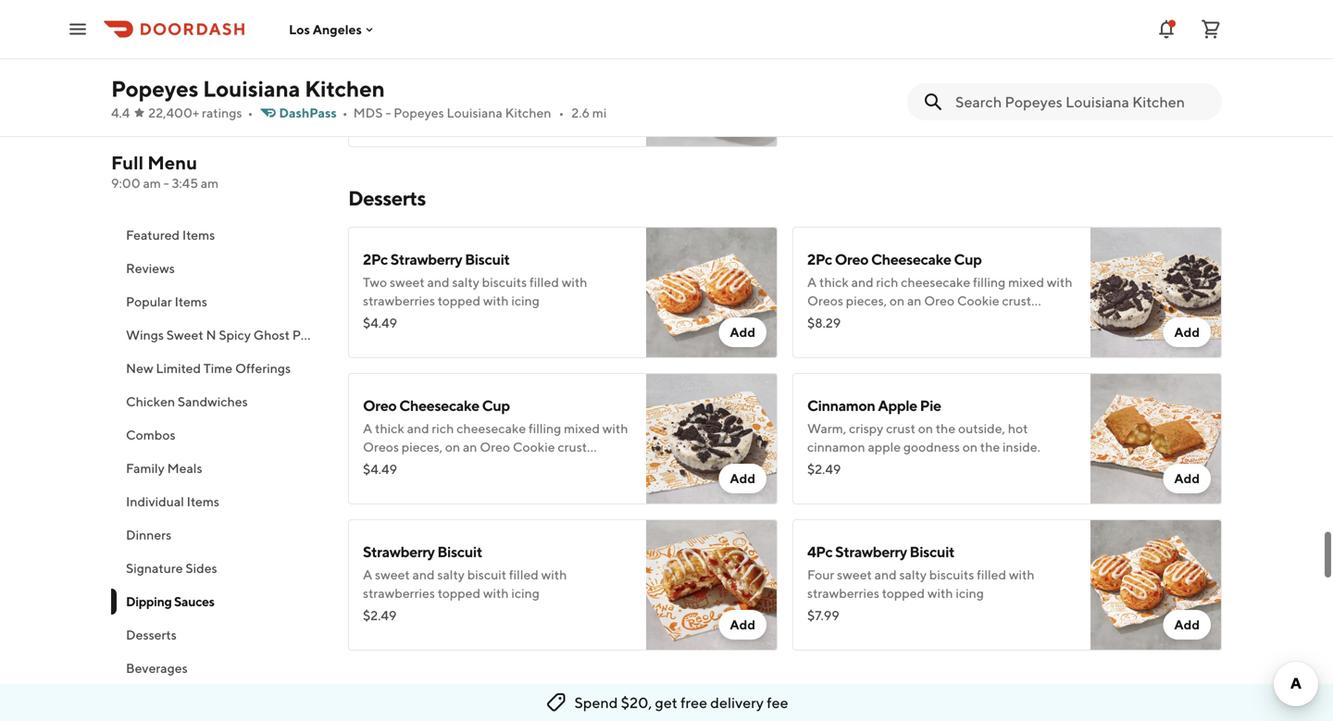 Task type: locate. For each thing, give the bounding box(es) containing it.
and
[[427, 275, 450, 290], [852, 275, 874, 290], [407, 421, 429, 436], [413, 567, 435, 583], [875, 567, 897, 583]]

notification bell image
[[1156, 18, 1178, 40]]

1 horizontal spatial cheesecake
[[901, 275, 971, 290]]

add button for cinnamon apple pie
[[1164, 464, 1212, 494]]

kitchen up mds
[[305, 75, 385, 102]]

2 vertical spatial a
[[363, 567, 373, 583]]

featured items
[[126, 227, 215, 243]]

0 vertical spatial a
[[808, 275, 817, 290]]

crust inside 2pc oreo cheesecake cup a thick and rich cheesecake filling mixed with oreos pieces, on an oreo cookie crust topped with oreo crumbles.
[[1003, 293, 1032, 308]]

salty
[[452, 275, 480, 290], [438, 567, 465, 583], [900, 567, 927, 583]]

add for 2pc strawberry biscuit
[[730, 325, 756, 340]]

tartar left sauce
[[363, 49, 401, 66]]

1 horizontal spatial mixed
[[1009, 275, 1045, 290]]

popeyes down 'sauce'
[[394, 105, 444, 120]]

0 vertical spatial louisiana
[[203, 75, 300, 102]]

strawberry inside 4pc strawberry biscuit four sweet and salty biscuits filled with strawberries topped with icing $7.99
[[836, 543, 907, 561]]

cookie
[[958, 293, 1000, 308], [513, 440, 555, 455]]

cheesecake inside 2pc oreo cheesecake cup a thick and rich cheesecake filling mixed with oreos pieces, on an oreo cookie crust topped with oreo crumbles.
[[872, 251, 952, 268]]

2pc strawberry biscuit two sweet and salty biscuits filled with strawberries topped with icing $4.49
[[363, 251, 588, 331]]

cinnamon
[[808, 397, 876, 414]]

items up reviews button
[[182, 227, 215, 243]]

four
[[808, 567, 835, 583]]

0 horizontal spatial biscuits
[[482, 275, 527, 290]]

0 vertical spatial filling
[[973, 275, 1006, 290]]

0 horizontal spatial mixed
[[564, 421, 600, 436]]

2 2pc from the left
[[808, 251, 833, 268]]

0 horizontal spatial am
[[143, 176, 161, 191]]

2 am from the left
[[201, 176, 219, 191]]

4pc strawberry biscuit image
[[1091, 520, 1223, 651]]

1 vertical spatial louisiana
[[447, 105, 503, 120]]

hot
[[1008, 421, 1029, 436]]

pieces, inside oreo cheesecake cup a thick and rich cheesecake filling mixed with oreos pieces, on an oreo cookie crust topped with oreo crumbles.
[[402, 440, 443, 455]]

1 horizontal spatial •
[[342, 105, 348, 120]]

salty left biscuit
[[438, 567, 465, 583]]

oreos inside oreo cheesecake cup a thick and rich cheesecake filling mixed with oreos pieces, on an oreo cookie crust topped with oreo crumbles.
[[363, 440, 399, 455]]

1 vertical spatial items
[[175, 294, 207, 309]]

biscuits inside 4pc strawberry biscuit four sweet and salty biscuits filled with strawberries topped with icing $7.99
[[930, 567, 975, 583]]

1 vertical spatial cheesecake
[[457, 421, 526, 436]]

1 horizontal spatial am
[[201, 176, 219, 191]]

- right mds
[[386, 105, 391, 120]]

spend
[[575, 694, 618, 712]]

0 horizontal spatial crust
[[558, 440, 587, 455]]

0 vertical spatial cheesecake
[[872, 251, 952, 268]]

reviews
[[126, 261, 175, 276]]

spend $20, get free delivery fee
[[575, 694, 789, 712]]

2pc up two
[[363, 251, 388, 268]]

and inside oreo cheesecake cup a thick and rich cheesecake filling mixed with oreos pieces, on an oreo cookie crust topped with oreo crumbles.
[[407, 421, 429, 436]]

a
[[808, 275, 817, 290], [363, 421, 373, 436], [363, 567, 373, 583]]

crumbles. inside 2pc oreo cheesecake cup a thick and rich cheesecake filling mixed with oreos pieces, on an oreo cookie crust topped with oreo crumbles.
[[915, 312, 972, 327]]

1 vertical spatial $4.49
[[363, 462, 397, 477]]

filled inside 2pc strawberry biscuit two sweet and salty biscuits filled with strawberries topped with icing $4.49
[[530, 275, 559, 290]]

louisiana
[[203, 75, 300, 102], [447, 105, 503, 120]]

0 vertical spatial cheesecake
[[901, 275, 971, 290]]

sweet
[[390, 275, 425, 290], [375, 567, 410, 583], [837, 567, 872, 583]]

crispy
[[849, 421, 884, 436]]

1 vertical spatial crumbles.
[[470, 458, 527, 473]]

0 horizontal spatial crumbles.
[[470, 458, 527, 473]]

individual
[[126, 494, 184, 509]]

1 vertical spatial popeyes
[[394, 105, 444, 120]]

desserts up two
[[348, 186, 426, 210]]

mixed
[[1009, 275, 1045, 290], [564, 421, 600, 436]]

2pc for 2pc oreo cheesecake cup
[[808, 251, 833, 268]]

with
[[562, 275, 588, 290], [1047, 275, 1073, 290], [483, 293, 509, 308], [853, 312, 879, 327], [603, 421, 628, 436], [409, 458, 434, 473], [542, 567, 567, 583], [1009, 567, 1035, 583], [483, 586, 509, 601], [928, 586, 954, 601]]

and for 2pc strawberry biscuit
[[427, 275, 450, 290]]

1 horizontal spatial crumbles.
[[915, 312, 972, 327]]

two
[[363, 275, 387, 290]]

crumbles.
[[915, 312, 972, 327], [470, 458, 527, 473]]

biscuits inside 2pc strawberry biscuit two sweet and salty biscuits filled with strawberries topped with icing $4.49
[[482, 275, 527, 290]]

icing for 2pc strawberry biscuit
[[512, 293, 540, 308]]

1 vertical spatial pieces,
[[402, 440, 443, 455]]

1 horizontal spatial popeyes
[[394, 105, 444, 120]]

0 vertical spatial rich
[[877, 275, 899, 290]]

0 horizontal spatial pieces,
[[402, 440, 443, 455]]

1 2pc from the left
[[363, 251, 388, 268]]

filling inside 2pc oreo cheesecake cup a thick and rich cheesecake filling mixed with oreos pieces, on an oreo cookie crust topped with oreo crumbles.
[[973, 275, 1006, 290]]

0 horizontal spatial rich
[[432, 421, 454, 436]]

1 vertical spatial thick
[[375, 421, 405, 436]]

cheesecake
[[872, 251, 952, 268], [399, 397, 480, 414]]

1 $4.49 from the top
[[363, 315, 397, 331]]

desserts
[[348, 186, 426, 210], [126, 628, 177, 643]]

the
[[936, 421, 956, 436], [981, 440, 1001, 455]]

0 vertical spatial crust
[[1003, 293, 1032, 308]]

$2.49 inside cinnamon apple pie warm, crispy crust on the outside, hot cinnamon apple goodness on the inside. $2.49
[[808, 462, 841, 477]]

mds
[[353, 105, 383, 120]]

biscuit
[[465, 251, 510, 268], [438, 543, 482, 561], [910, 543, 955, 561]]

pieces,
[[846, 293, 887, 308], [402, 440, 443, 455]]

topped inside 2pc strawberry biscuit two sweet and salty biscuits filled with strawberries topped with icing $4.49
[[438, 293, 481, 308]]

salty right two
[[452, 275, 480, 290]]

- left 3:45
[[164, 176, 169, 191]]

pepper
[[292, 327, 336, 343]]

goodness
[[904, 440, 960, 455]]

full
[[111, 152, 144, 174]]

0 vertical spatial $2.49
[[808, 462, 841, 477]]

1 vertical spatial $2.49
[[363, 608, 397, 623]]

kitchen
[[305, 75, 385, 102], [505, 105, 552, 120]]

0 vertical spatial pieces,
[[846, 293, 887, 308]]

filled inside 4pc strawberry biscuit four sweet and salty biscuits filled with strawberries topped with icing $7.99
[[977, 567, 1007, 583]]

0 vertical spatial kitchen
[[305, 75, 385, 102]]

dashpass •
[[279, 105, 348, 120]]

signature sides
[[126, 561, 217, 576]]

icing inside 2pc strawberry biscuit two sweet and salty biscuits filled with strawberries topped with icing $4.49
[[512, 293, 540, 308]]

sweet inside 4pc strawberry biscuit four sweet and salty biscuits filled with strawberries topped with icing $7.99
[[837, 567, 872, 583]]

crumbles. inside oreo cheesecake cup a thick and rich cheesecake filling mixed with oreos pieces, on an oreo cookie crust topped with oreo crumbles.
[[470, 458, 527, 473]]

the up goodness
[[936, 421, 956, 436]]

cup inside oreo cheesecake cup a thick and rich cheesecake filling mixed with oreos pieces, on an oreo cookie crust topped with oreo crumbles.
[[482, 397, 510, 414]]

louisiana up ratings on the left of the page
[[203, 75, 300, 102]]

add button for 2pc oreo cheesecake cup
[[1164, 318, 1212, 347]]

and inside 4pc strawberry biscuit four sweet and salty biscuits filled with strawberries topped with icing $7.99
[[875, 567, 897, 583]]

2pc inside 2pc strawberry biscuit two sweet and salty biscuits filled with strawberries topped with icing $4.49
[[363, 251, 388, 268]]

dipping
[[126, 594, 172, 609]]

1 horizontal spatial filling
[[973, 275, 1006, 290]]

0 horizontal spatial popeyes
[[111, 75, 199, 102]]

filled for 4pc strawberry biscuit
[[977, 567, 1007, 583]]

wings
[[126, 327, 164, 343]]

$4.49 inside 2pc strawberry biscuit two sweet and salty biscuits filled with strawberries topped with icing $4.49
[[363, 315, 397, 331]]

1 horizontal spatial cup
[[954, 251, 982, 268]]

topped inside "strawberry biscuit a sweet and salty biscuit filled with strawberries topped with icing $2.49"
[[438, 586, 481, 601]]

• down the popeyes louisiana kitchen
[[248, 105, 253, 120]]

1 horizontal spatial an
[[908, 293, 922, 308]]

crust inside cinnamon apple pie warm, crispy crust on the outside, hot cinnamon apple goodness on the inside. $2.49
[[887, 421, 916, 436]]

oreos
[[808, 293, 844, 308], [363, 440, 399, 455]]

0 vertical spatial crumbles.
[[915, 312, 972, 327]]

3 • from the left
[[559, 105, 564, 120]]

salty inside 2pc strawberry biscuit two sweet and salty biscuits filled with strawberries topped with icing $4.49
[[452, 275, 480, 290]]

chicken sandwiches button
[[111, 385, 326, 419]]

1 vertical spatial kitchen
[[505, 105, 552, 120]]

sweet inside 2pc strawberry biscuit two sweet and salty biscuits filled with strawberries topped with icing $4.49
[[390, 275, 425, 290]]

louisiana right tartar sauce tartar sauce $0.25
[[447, 105, 503, 120]]

strawberries inside "strawberry biscuit a sweet and salty biscuit filled with strawberries topped with icing $2.49"
[[363, 586, 435, 601]]

1 vertical spatial cheesecake
[[399, 397, 480, 414]]

salty right the four
[[900, 567, 927, 583]]

0 vertical spatial cookie
[[958, 293, 1000, 308]]

2 tartar from the top
[[363, 73, 397, 88]]

0 vertical spatial popeyes
[[111, 75, 199, 102]]

desserts button
[[111, 619, 326, 652]]

strawberries inside 4pc strawberry biscuit four sweet and salty biscuits filled with strawberries topped with icing $7.99
[[808, 586, 880, 601]]

0 vertical spatial cup
[[954, 251, 982, 268]]

- inside full menu 9:00 am - 3:45 am
[[164, 176, 169, 191]]

1 vertical spatial oreos
[[363, 440, 399, 455]]

on inside 2pc oreo cheesecake cup a thick and rich cheesecake filling mixed with oreos pieces, on an oreo cookie crust topped with oreo crumbles.
[[890, 293, 905, 308]]

add for cinnamon apple pie
[[1175, 471, 1200, 486]]

2pc
[[363, 251, 388, 268], [808, 251, 833, 268]]

$0.25
[[363, 95, 398, 110]]

icing for 4pc strawberry biscuit
[[956, 586, 985, 601]]

strawberries
[[363, 293, 435, 308], [363, 586, 435, 601], [808, 586, 880, 601]]

new limited time offerings button
[[111, 352, 326, 385]]

2 vertical spatial crust
[[558, 440, 587, 455]]

0 horizontal spatial an
[[463, 440, 477, 455]]

2pc up the $8.29
[[808, 251, 833, 268]]

-
[[386, 105, 391, 120], [164, 176, 169, 191]]

an inside 2pc oreo cheesecake cup a thick and rich cheesecake filling mixed with oreos pieces, on an oreo cookie crust topped with oreo crumbles.
[[908, 293, 922, 308]]

sauce
[[400, 73, 434, 88]]

0 horizontal spatial kitchen
[[305, 75, 385, 102]]

cookie inside oreo cheesecake cup a thick and rich cheesecake filling mixed with oreos pieces, on an oreo cookie crust topped with oreo crumbles.
[[513, 440, 555, 455]]

2 vertical spatial items
[[187, 494, 220, 509]]

add button
[[719, 318, 767, 347], [1164, 318, 1212, 347], [719, 464, 767, 494], [1164, 464, 1212, 494], [719, 610, 767, 640], [1164, 610, 1212, 640]]

0 vertical spatial the
[[936, 421, 956, 436]]

• left the 2.6 at the top of page
[[559, 105, 564, 120]]

popular items button
[[111, 285, 326, 319]]

0 horizontal spatial filling
[[529, 421, 562, 436]]

apple
[[868, 440, 901, 455]]

strawberry inside 2pc strawberry biscuit two sweet and salty biscuits filled with strawberries topped with icing $4.49
[[391, 251, 462, 268]]

crust
[[1003, 293, 1032, 308], [887, 421, 916, 436], [558, 440, 587, 455]]

1 horizontal spatial 2pc
[[808, 251, 833, 268]]

cup inside 2pc oreo cheesecake cup a thick and rich cheesecake filling mixed with oreos pieces, on an oreo cookie crust topped with oreo crumbles.
[[954, 251, 982, 268]]

• left mds
[[342, 105, 348, 120]]

0 vertical spatial $4.49
[[363, 315, 397, 331]]

0 vertical spatial an
[[908, 293, 922, 308]]

0 vertical spatial oreos
[[808, 293, 844, 308]]

oreos inside 2pc oreo cheesecake cup a thick and rich cheesecake filling mixed with oreos pieces, on an oreo cookie crust topped with oreo crumbles.
[[808, 293, 844, 308]]

biscuit inside 2pc strawberry biscuit two sweet and salty biscuits filled with strawberries topped with icing $4.49
[[465, 251, 510, 268]]

dashpass
[[279, 105, 337, 120]]

0 horizontal spatial thick
[[375, 421, 405, 436]]

2pc inside 2pc oreo cheesecake cup a thick and rich cheesecake filling mixed with oreos pieces, on an oreo cookie crust topped with oreo crumbles.
[[808, 251, 833, 268]]

strawberries inside 2pc strawberry biscuit two sweet and salty biscuits filled with strawberries topped with icing $4.49
[[363, 293, 435, 308]]

topped inside 4pc strawberry biscuit four sweet and salty biscuits filled with strawberries topped with icing $7.99
[[882, 586, 925, 601]]

0 horizontal spatial oreos
[[363, 440, 399, 455]]

cookie inside 2pc oreo cheesecake cup a thick and rich cheesecake filling mixed with oreos pieces, on an oreo cookie crust topped with oreo crumbles.
[[958, 293, 1000, 308]]

rich inside oreo cheesecake cup a thick and rich cheesecake filling mixed with oreos pieces, on an oreo cookie crust topped with oreo crumbles.
[[432, 421, 454, 436]]

cheesecake inside 2pc oreo cheesecake cup a thick and rich cheesecake filling mixed with oreos pieces, on an oreo cookie crust topped with oreo crumbles.
[[901, 275, 971, 290]]

popeyes
[[111, 75, 199, 102], [394, 105, 444, 120]]

0 horizontal spatial louisiana
[[203, 75, 300, 102]]

sweet for 4pc
[[837, 567, 872, 583]]

add for 2pc oreo cheesecake cup
[[1175, 325, 1200, 340]]

2pc oreo cheesecake cup a thick and rich cheesecake filling mixed with oreos pieces, on an oreo cookie crust topped with oreo crumbles.
[[808, 251, 1073, 327]]

1 vertical spatial an
[[463, 440, 477, 455]]

1 horizontal spatial -
[[386, 105, 391, 120]]

full menu 9:00 am - 3:45 am
[[111, 152, 219, 191]]

a inside 2pc oreo cheesecake cup a thick and rich cheesecake filling mixed with oreos pieces, on an oreo cookie crust topped with oreo crumbles.
[[808, 275, 817, 290]]

1 horizontal spatial rich
[[877, 275, 899, 290]]

$2.49 inside "strawberry biscuit a sweet and salty biscuit filled with strawberries topped with icing $2.49"
[[363, 608, 397, 623]]

individual items button
[[111, 485, 326, 519]]

1 vertical spatial cup
[[482, 397, 510, 414]]

1 vertical spatial crust
[[887, 421, 916, 436]]

1 vertical spatial the
[[981, 440, 1001, 455]]

0 vertical spatial mixed
[[1009, 275, 1045, 290]]

time
[[204, 361, 233, 376]]

0 vertical spatial items
[[182, 227, 215, 243]]

0 horizontal spatial cookie
[[513, 440, 555, 455]]

0 horizontal spatial $2.49
[[363, 608, 397, 623]]

0 horizontal spatial -
[[164, 176, 169, 191]]

1 horizontal spatial $2.49
[[808, 462, 841, 477]]

filled
[[530, 275, 559, 290], [509, 567, 539, 583], [977, 567, 1007, 583]]

topped
[[438, 293, 481, 308], [808, 312, 851, 327], [363, 458, 406, 473], [438, 586, 481, 601], [882, 586, 925, 601]]

•
[[248, 105, 253, 120], [342, 105, 348, 120], [559, 105, 564, 120]]

items
[[182, 227, 215, 243], [175, 294, 207, 309], [187, 494, 220, 509]]

and inside 2pc strawberry biscuit two sweet and salty biscuits filled with strawberries topped with icing $4.49
[[427, 275, 450, 290]]

filled inside "strawberry biscuit a sweet and salty biscuit filled with strawberries topped with icing $2.49"
[[509, 567, 539, 583]]

popeyes up 22,400+
[[111, 75, 199, 102]]

0 vertical spatial thick
[[820, 275, 849, 290]]

items for individual items
[[187, 494, 220, 509]]

0 horizontal spatial 2pc
[[363, 251, 388, 268]]

1 horizontal spatial desserts
[[348, 186, 426, 210]]

0 horizontal spatial cheesecake
[[457, 421, 526, 436]]

1 horizontal spatial thick
[[820, 275, 849, 290]]

1 vertical spatial filling
[[529, 421, 562, 436]]

salty inside 4pc strawberry biscuit four sweet and salty biscuits filled with strawberries topped with icing $7.99
[[900, 567, 927, 583]]

0 vertical spatial biscuits
[[482, 275, 527, 290]]

sweet for 2pc
[[390, 275, 425, 290]]

22,400+ ratings •
[[148, 105, 253, 120]]

0 horizontal spatial •
[[248, 105, 253, 120]]

the down outside, on the bottom right of page
[[981, 440, 1001, 455]]

desserts down dipping on the bottom left of the page
[[126, 628, 177, 643]]

am right 3:45
[[201, 176, 219, 191]]

oreo
[[835, 251, 869, 268], [925, 293, 955, 308], [881, 312, 912, 327], [363, 397, 397, 414], [480, 440, 510, 455], [437, 458, 467, 473]]

featured items button
[[111, 219, 326, 252]]

1 horizontal spatial cookie
[[958, 293, 1000, 308]]

items down family meals button
[[187, 494, 220, 509]]

2pc oreo cheesecake cup image
[[1091, 227, 1223, 358]]

1 vertical spatial cookie
[[513, 440, 555, 455]]

0 horizontal spatial desserts
[[126, 628, 177, 643]]

tartar up $0.25
[[363, 73, 397, 88]]

kitchen left the 2.6 at the top of page
[[505, 105, 552, 120]]

new
[[126, 361, 153, 376]]

0 horizontal spatial cheesecake
[[399, 397, 480, 414]]

1 vertical spatial mixed
[[564, 421, 600, 436]]

fee
[[767, 694, 789, 712]]

1 vertical spatial tartar
[[363, 73, 397, 88]]

biscuit for 2pc strawberry biscuit
[[465, 251, 510, 268]]

2 horizontal spatial •
[[559, 105, 564, 120]]

1 vertical spatial biscuits
[[930, 567, 975, 583]]

$2.49
[[808, 462, 841, 477], [363, 608, 397, 623]]

2 • from the left
[[342, 105, 348, 120]]

add for strawberry biscuit
[[730, 617, 756, 633]]

1 horizontal spatial crust
[[887, 421, 916, 436]]

a inside oreo cheesecake cup a thick and rich cheesecake filling mixed with oreos pieces, on an oreo cookie crust topped with oreo crumbles.
[[363, 421, 373, 436]]

individual items
[[126, 494, 220, 509]]

on
[[890, 293, 905, 308], [919, 421, 934, 436], [445, 440, 460, 455], [963, 440, 978, 455]]

cheesecake inside oreo cheesecake cup a thick and rich cheesecake filling mixed with oreos pieces, on an oreo cookie crust topped with oreo crumbles.
[[399, 397, 480, 414]]

1 vertical spatial -
[[164, 176, 169, 191]]

4pc
[[808, 543, 833, 561]]

strawberry for 4pc
[[836, 543, 907, 561]]

1 vertical spatial rich
[[432, 421, 454, 436]]

1 vertical spatial desserts
[[126, 628, 177, 643]]

items up sweet
[[175, 294, 207, 309]]

1 horizontal spatial cheesecake
[[872, 251, 952, 268]]

combos button
[[111, 419, 326, 452]]

biscuit inside 4pc strawberry biscuit four sweet and salty biscuits filled with strawberries topped with icing $7.99
[[910, 543, 955, 561]]

1 horizontal spatial biscuits
[[930, 567, 975, 583]]

signature sides button
[[111, 552, 326, 585]]

0 horizontal spatial cup
[[482, 397, 510, 414]]

am right 9:00
[[143, 176, 161, 191]]

1 horizontal spatial pieces,
[[846, 293, 887, 308]]

0 vertical spatial tartar
[[363, 49, 401, 66]]

open menu image
[[67, 18, 89, 40]]

biscuits
[[482, 275, 527, 290], [930, 567, 975, 583]]

icing inside 4pc strawberry biscuit four sweet and salty biscuits filled with strawberries topped with icing $7.99
[[956, 586, 985, 601]]

1 am from the left
[[143, 176, 161, 191]]



Task type: describe. For each thing, give the bounding box(es) containing it.
mi
[[593, 105, 607, 120]]

tartar sauce tartar sauce $0.25
[[363, 49, 444, 110]]

pie
[[920, 397, 942, 414]]

1 tartar from the top
[[363, 49, 401, 66]]

2.6
[[572, 105, 590, 120]]

spicy
[[219, 327, 251, 343]]

salty for 4pc strawberry biscuit
[[900, 567, 927, 583]]

strawberries for 4pc
[[808, 586, 880, 601]]

items for featured items
[[182, 227, 215, 243]]

biscuits for 4pc strawberry biscuit
[[930, 567, 975, 583]]

sandwiches
[[178, 394, 248, 409]]

an inside oreo cheesecake cup a thick and rich cheesecake filling mixed with oreos pieces, on an oreo cookie crust topped with oreo crumbles.
[[463, 440, 477, 455]]

topped inside oreo cheesecake cup a thick and rich cheesecake filling mixed with oreos pieces, on an oreo cookie crust topped with oreo crumbles.
[[363, 458, 406, 473]]

strawberry biscuit image
[[647, 520, 778, 651]]

1 horizontal spatial louisiana
[[447, 105, 503, 120]]

9:00
[[111, 176, 140, 191]]

beverages
[[126, 661, 188, 676]]

warm,
[[808, 421, 847, 436]]

new limited time offerings
[[126, 361, 291, 376]]

ghost
[[254, 327, 290, 343]]

inside.
[[1003, 440, 1041, 455]]

limited
[[156, 361, 201, 376]]

salty for 2pc strawberry biscuit
[[452, 275, 480, 290]]

biscuit inside "strawberry biscuit a sweet and salty biscuit filled with strawberries topped with icing $2.49"
[[438, 543, 482, 561]]

cinnamon apple pie warm, crispy crust on the outside, hot cinnamon apple goodness on the inside. $2.49
[[808, 397, 1041, 477]]

sauces
[[174, 594, 215, 609]]

strawberry inside "strawberry biscuit a sweet and salty biscuit filled with strawberries topped with icing $2.49"
[[363, 543, 435, 561]]

family
[[126, 461, 165, 476]]

0 horizontal spatial the
[[936, 421, 956, 436]]

crust inside oreo cheesecake cup a thick and rich cheesecake filling mixed with oreos pieces, on an oreo cookie crust topped with oreo crumbles.
[[558, 440, 587, 455]]

and inside "strawberry biscuit a sweet and salty biscuit filled with strawberries topped with icing $2.49"
[[413, 567, 435, 583]]

biscuit for 4pc strawberry biscuit
[[910, 543, 955, 561]]

$20,
[[621, 694, 652, 712]]

sweet inside "strawberry biscuit a sweet and salty biscuit filled with strawberries topped with icing $2.49"
[[375, 567, 410, 583]]

dipping sauces
[[126, 594, 215, 609]]

salty inside "strawberry biscuit a sweet and salty biscuit filled with strawberries topped with icing $2.49"
[[438, 567, 465, 583]]

add button for 4pc strawberry biscuit
[[1164, 610, 1212, 640]]

signature
[[126, 561, 183, 576]]

3:45
[[172, 176, 198, 191]]

biscuits for 2pc strawberry biscuit
[[482, 275, 527, 290]]

menu
[[147, 152, 197, 174]]

on inside oreo cheesecake cup a thick and rich cheesecake filling mixed with oreos pieces, on an oreo cookie crust topped with oreo crumbles.
[[445, 440, 460, 455]]

get
[[655, 694, 678, 712]]

combos
[[126, 427, 176, 443]]

dinners button
[[111, 519, 326, 552]]

popular items
[[126, 294, 207, 309]]

and for 4pc strawberry biscuit
[[875, 567, 897, 583]]

add button for 2pc strawberry biscuit
[[719, 318, 767, 347]]

family meals
[[126, 461, 202, 476]]

add button for oreo cheesecake cup
[[719, 464, 767, 494]]

los angeles button
[[289, 22, 377, 37]]

n
[[206, 327, 216, 343]]

wings sweet n spicy ghost pepper
[[126, 327, 336, 343]]

desserts inside button
[[126, 628, 177, 643]]

topped inside 2pc oreo cheesecake cup a thick and rich cheesecake filling mixed with oreos pieces, on an oreo cookie crust topped with oreo crumbles.
[[808, 312, 851, 327]]

4pc strawberry biscuit four sweet and salty biscuits filled with strawberries topped with icing $7.99
[[808, 543, 1035, 623]]

offerings
[[235, 361, 291, 376]]

cinnamon
[[808, 440, 866, 455]]

thick inside oreo cheesecake cup a thick and rich cheesecake filling mixed with oreos pieces, on an oreo cookie crust topped with oreo crumbles.
[[375, 421, 405, 436]]

add for oreo cheesecake cup
[[730, 471, 756, 486]]

2pc for 2pc strawberry biscuit
[[363, 251, 388, 268]]

dinners
[[126, 527, 172, 543]]

$7.99
[[808, 608, 840, 623]]

22,400+
[[148, 105, 199, 120]]

sides
[[186, 561, 217, 576]]

outside,
[[959, 421, 1006, 436]]

a inside "strawberry biscuit a sweet and salty biscuit filled with strawberries topped with icing $2.49"
[[363, 567, 373, 583]]

featured
[[126, 227, 180, 243]]

0 vertical spatial -
[[386, 105, 391, 120]]

4.4
[[111, 105, 130, 120]]

strawberry for 2pc
[[391, 251, 462, 268]]

chicken sandwiches
[[126, 394, 248, 409]]

mixed inside oreo cheesecake cup a thick and rich cheesecake filling mixed with oreos pieces, on an oreo cookie crust topped with oreo crumbles.
[[564, 421, 600, 436]]

1 • from the left
[[248, 105, 253, 120]]

pieces, inside 2pc oreo cheesecake cup a thick and rich cheesecake filling mixed with oreos pieces, on an oreo cookie crust topped with oreo crumbles.
[[846, 293, 887, 308]]

family meals button
[[111, 452, 326, 485]]

thick inside 2pc oreo cheesecake cup a thick and rich cheesecake filling mixed with oreos pieces, on an oreo cookie crust topped with oreo crumbles.
[[820, 275, 849, 290]]

los angeles
[[289, 22, 362, 37]]

chicken
[[126, 394, 175, 409]]

add for 4pc strawberry biscuit
[[1175, 617, 1200, 633]]

add button for strawberry biscuit
[[719, 610, 767, 640]]

sauce
[[404, 49, 444, 66]]

biscuit
[[467, 567, 507, 583]]

2 $4.49 from the top
[[363, 462, 397, 477]]

angeles
[[313, 22, 362, 37]]

Item Search search field
[[956, 92, 1208, 112]]

0 items, open order cart image
[[1200, 18, 1223, 40]]

cinnamon apple pie image
[[1091, 373, 1223, 505]]

icing inside "strawberry biscuit a sweet and salty biscuit filled with strawberries topped with icing $2.49"
[[512, 586, 540, 601]]

oreo cheesecake cup image
[[647, 373, 778, 505]]

2pc strawberry biscuit image
[[647, 227, 778, 358]]

wings sweet n spicy ghost pepper button
[[111, 319, 336, 352]]

strawberries for 2pc
[[363, 293, 435, 308]]

popular
[[126, 294, 172, 309]]

strawberry biscuit a sweet and salty biscuit filled with strawberries topped with icing $2.49
[[363, 543, 567, 623]]

rich inside 2pc oreo cheesecake cup a thick and rich cheesecake filling mixed with oreos pieces, on an oreo cookie crust topped with oreo crumbles.
[[877, 275, 899, 290]]

sweet
[[166, 327, 203, 343]]

delivery
[[711, 694, 764, 712]]

mixed inside 2pc oreo cheesecake cup a thick and rich cheesecake filling mixed with oreos pieces, on an oreo cookie crust topped with oreo crumbles.
[[1009, 275, 1045, 290]]

free
[[681, 694, 708, 712]]

0 vertical spatial desserts
[[348, 186, 426, 210]]

beverages button
[[111, 652, 326, 685]]

meals
[[167, 461, 202, 476]]

cheesecake inside oreo cheesecake cup a thick and rich cheesecake filling mixed with oreos pieces, on an oreo cookie crust topped with oreo crumbles.
[[457, 421, 526, 436]]

1 horizontal spatial the
[[981, 440, 1001, 455]]

$8.29
[[808, 315, 841, 331]]

popeyes louisiana kitchen
[[111, 75, 385, 102]]

1 horizontal spatial kitchen
[[505, 105, 552, 120]]

and inside 2pc oreo cheesecake cup a thick and rich cheesecake filling mixed with oreos pieces, on an oreo cookie crust topped with oreo crumbles.
[[852, 275, 874, 290]]

tartar sauce image
[[647, 16, 778, 147]]

apple
[[878, 397, 918, 414]]

items for popular items
[[175, 294, 207, 309]]

los
[[289, 22, 310, 37]]

oreo cheesecake cup a thick and rich cheesecake filling mixed with oreos pieces, on an oreo cookie crust topped with oreo crumbles.
[[363, 397, 628, 473]]

filled for 2pc strawberry biscuit
[[530, 275, 559, 290]]

mds - popeyes louisiana kitchen • 2.6 mi
[[353, 105, 607, 120]]

filling inside oreo cheesecake cup a thick and rich cheesecake filling mixed with oreos pieces, on an oreo cookie crust topped with oreo crumbles.
[[529, 421, 562, 436]]

ratings
[[202, 105, 242, 120]]

and for oreo cheesecake cup
[[407, 421, 429, 436]]



Task type: vqa. For each thing, say whether or not it's contained in the screenshot.
Fees:
no



